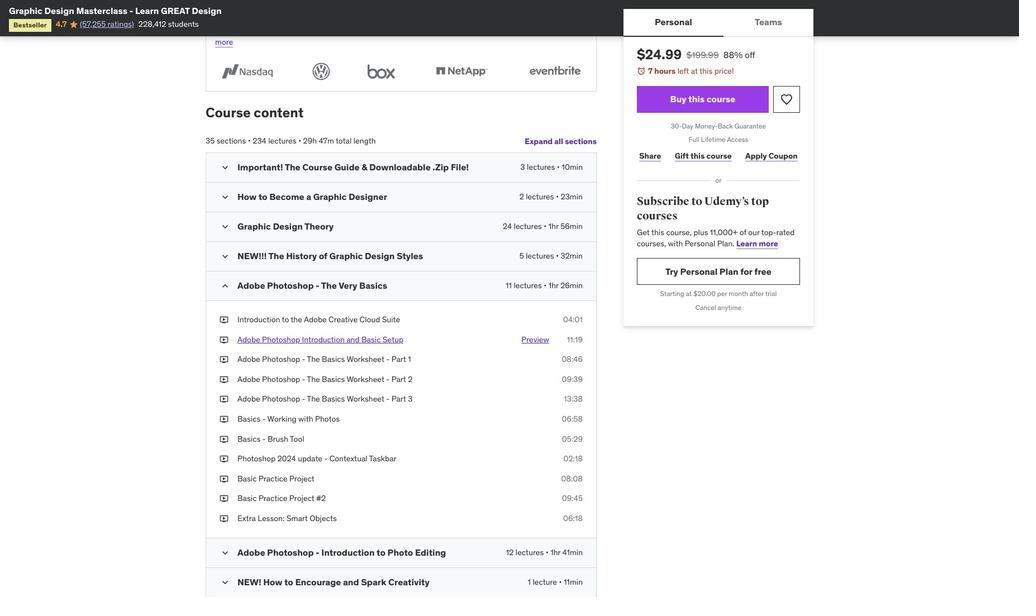 Task type: vqa. For each thing, say whether or not it's contained in the screenshot.


Task type: describe. For each thing, give the bounding box(es) containing it.
basics up the "basics  - brush tool"
[[238, 414, 261, 424]]

adobe photoshop introduction and basic setup
[[238, 335, 404, 345]]

worksheet for 3
[[347, 394, 385, 404]]

1 vertical spatial course
[[303, 162, 333, 173]]

lectures right 24
[[514, 221, 542, 231]]

access
[[727, 135, 749, 144]]

• left 29h 47m at the top left of page
[[298, 136, 301, 146]]

1 vertical spatial 1
[[528, 577, 531, 587]]

09:45
[[562, 494, 583, 504]]

plan
[[720, 266, 739, 277]]

course up collection
[[322, 12, 351, 23]]

0 vertical spatial 3
[[521, 162, 525, 172]]

xsmall image for basics  - brush tool
[[220, 434, 229, 445]]

apply coupon button
[[743, 145, 800, 167]]

objects
[[310, 514, 337, 524]]

30-
[[671, 122, 682, 130]]

learn for top companies offer this course to their employees
[[556, 26, 575, 36]]

basics left "brush"
[[238, 434, 261, 444]]

photoshop for adobe photoshop - the very basics
[[267, 280, 314, 291]]

small image for graphic
[[220, 221, 231, 233]]

get
[[637, 228, 650, 238]]

the for adobe photoshop - the basics worksheet - part 1
[[307, 355, 320, 365]]

graphic up 'bestseller'
[[9, 5, 42, 16]]

.zip
[[433, 162, 449, 173]]

2 xsmall image from the top
[[220, 335, 229, 346]]

#2
[[317, 494, 326, 504]]

1 sections from the left
[[217, 136, 246, 146]]

4.7
[[56, 19, 67, 29]]

our inside get this course, plus 11,000+ of our top-rated courses, with personal plan.
[[749, 228, 760, 238]]

working
[[268, 414, 297, 424]]

important!
[[238, 162, 283, 173]]

11
[[506, 281, 512, 291]]

3 lectures • 10min
[[521, 162, 583, 172]]

xsmall image for adobe photoshop - the basics worksheet - part 2
[[220, 374, 229, 385]]

small image for how
[[220, 192, 231, 203]]

collection
[[329, 26, 363, 36]]

off
[[745, 49, 756, 60]]

photoshop for adobe photoshop - the basics worksheet - part 3
[[262, 394, 300, 404]]

wishlist image
[[780, 93, 794, 106]]

introduction to the adobe creative cloud suite
[[238, 315, 400, 325]]

creative
[[329, 315, 358, 325]]

introduction inside "button"
[[302, 335, 345, 345]]

selected
[[273, 26, 302, 36]]

nasdaq image
[[215, 61, 279, 82]]

11min
[[564, 577, 583, 587]]

05:29
[[562, 434, 583, 444]]

netapp image
[[430, 61, 494, 82]]

1 vertical spatial for
[[741, 266, 753, 277]]

full
[[689, 135, 700, 144]]

24 lectures • 1hr 56min
[[503, 221, 583, 231]]

courses inside subscribe to udemy's top courses
[[637, 209, 678, 223]]

trusted
[[438, 26, 463, 36]]

try personal plan for free link
[[637, 258, 800, 285]]

the for adobe photoshop - the very basics
[[321, 280, 337, 291]]

alarm image
[[637, 67, 646, 75]]

expand all sections
[[525, 136, 597, 146]]

1 horizontal spatial how
[[263, 577, 283, 588]]

to left photo
[[377, 547, 386, 558]]

learn more for subscribe to udemy's top courses
[[737, 239, 779, 249]]

plus
[[694, 228, 708, 238]]

7 hours left at this price!
[[648, 66, 734, 76]]

0 horizontal spatial our
[[316, 26, 327, 36]]

this for get
[[652, 228, 665, 238]]

small image for new!
[[220, 577, 231, 588]]

5 lectures • 32min
[[520, 251, 583, 261]]

after
[[750, 290, 764, 298]]

part for 1
[[392, 355, 406, 365]]

companies
[[233, 12, 279, 23]]

tab list containing personal
[[624, 9, 814, 37]]

buy this course
[[670, 93, 736, 105]]

the
[[291, 315, 302, 325]]

expand all sections button
[[525, 130, 597, 153]]

back
[[718, 122, 733, 130]]

0 vertical spatial 1
[[408, 355, 411, 365]]

was
[[257, 26, 271, 36]]

2 lectures • 23min
[[520, 192, 583, 202]]

0 vertical spatial courses
[[409, 26, 436, 36]]

0 horizontal spatial 3
[[408, 394, 413, 404]]

• for new! how to encourage and spark creativity
[[559, 577, 562, 587]]

2 vertical spatial personal
[[681, 266, 718, 277]]

gift this course
[[675, 151, 732, 161]]

basics - working with photos
[[238, 414, 340, 424]]

part for 2
[[392, 374, 406, 384]]

24
[[503, 221, 512, 231]]

small image for new!!!
[[220, 251, 231, 262]]

more for top companies offer this course to their employees
[[215, 37, 233, 47]]

32min
[[561, 251, 583, 261]]

trial
[[766, 290, 777, 298]]

new!
[[238, 577, 261, 588]]

0 vertical spatial 2
[[520, 192, 524, 202]]

basics right very
[[359, 280, 387, 291]]

basic practice project #2
[[238, 494, 326, 504]]

expand
[[525, 136, 553, 146]]

at inside starting at $20.00 per month after trial cancel anytime
[[686, 290, 692, 298]]

design up 4.7
[[44, 5, 74, 16]]

top companies offer this course to their employees
[[215, 12, 432, 23]]

to left become
[[259, 191, 268, 202]]

left
[[678, 66, 689, 76]]

plan.
[[718, 239, 735, 249]]

suite
[[382, 315, 400, 325]]

lectures for basics
[[514, 281, 542, 291]]

0 vertical spatial course
[[206, 104, 251, 121]]

graphic up new!!!
[[238, 221, 271, 232]]

theory
[[305, 221, 334, 232]]

88%
[[724, 49, 743, 60]]

styles
[[397, 250, 423, 262]]

11 lectures • 1hr 26min
[[506, 281, 583, 291]]

ratings)
[[108, 19, 134, 29]]

worldwide.
[[516, 26, 554, 36]]

1hr for graphic design theory
[[549, 221, 559, 231]]

• for adobe photoshop - introduction to photo editing
[[546, 548, 549, 558]]

eventbrite image
[[523, 61, 587, 82]]

new!!!
[[238, 250, 267, 262]]

basic for basic practice project #2
[[238, 494, 257, 504]]

xsmall image for introduction to the adobe creative cloud suite
[[220, 315, 229, 326]]

• for how to become a graphic designer
[[556, 192, 559, 202]]

total
[[336, 136, 352, 146]]

guide
[[335, 162, 360, 173]]

box image
[[363, 61, 400, 82]]

lectures for downloadable
[[527, 162, 555, 172]]

new! how to encourage and spark creativity
[[238, 577, 430, 588]]

gift
[[675, 151, 689, 161]]

photoshop for adobe photoshop - the basics worksheet - part 2
[[262, 374, 300, 384]]

personal inside button
[[655, 16, 692, 28]]

try personal plan for free
[[666, 266, 772, 277]]

xsmall image for basic practice project
[[220, 474, 229, 485]]

photoshop for adobe photoshop - introduction to photo editing
[[267, 547, 314, 558]]

xsmall image for extra lesson: smart objects
[[220, 514, 229, 525]]

learn more link for subscribe to udemy's top courses
[[737, 239, 779, 249]]

design left styles
[[365, 250, 395, 262]]

adobe photoshop - the very basics
[[238, 280, 387, 291]]

23min
[[561, 192, 583, 202]]

graphic design theory
[[238, 221, 334, 232]]

basics up adobe photoshop - the basics worksheet - part 2
[[322, 355, 345, 365]]

udemy's
[[705, 195, 749, 208]]

learn more link for top companies offer this course to their employees
[[215, 26, 575, 47]]

smart
[[287, 514, 308, 524]]

worksheet for 1
[[347, 355, 385, 365]]

contextual
[[330, 454, 368, 464]]

0 vertical spatial how
[[238, 191, 257, 202]]

adobe photoshop - introduction to photo editing
[[238, 547, 446, 558]]

their
[[363, 12, 383, 23]]

2 vertical spatial of
[[319, 250, 328, 262]]

0 horizontal spatial learn
[[135, 5, 159, 16]]



Task type: locate. For each thing, give the bounding box(es) containing it.
1hr for adobe photoshop - introduction to photo editing
[[551, 548, 561, 558]]

lectures up the 24 lectures • 1hr 56min
[[526, 192, 554, 202]]

0 vertical spatial basic
[[362, 335, 381, 345]]

personal button
[[624, 9, 724, 36]]

1 part from the top
[[392, 355, 406, 365]]

photoshop for adobe photoshop - the basics worksheet - part 1
[[262, 355, 300, 365]]

1 horizontal spatial top-
[[762, 228, 777, 238]]

this inside gift this course link
[[691, 151, 705, 161]]

practice for basic practice project
[[259, 474, 288, 484]]

course inside 'button'
[[707, 93, 736, 105]]

to
[[353, 12, 361, 23], [259, 191, 268, 202], [692, 195, 703, 208], [282, 315, 289, 325], [377, 547, 386, 558], [285, 577, 293, 588]]

1 vertical spatial basic
[[238, 474, 257, 484]]

0 vertical spatial learn
[[135, 5, 159, 16]]

1 horizontal spatial sections
[[565, 136, 597, 146]]

1 vertical spatial learn more
[[737, 239, 779, 249]]

08:46
[[562, 355, 583, 365]]

personal inside get this course, plus 11,000+ of our top-rated courses, with personal plan.
[[685, 239, 716, 249]]

0 vertical spatial for
[[304, 26, 314, 36]]

sections right 35
[[217, 136, 246, 146]]

with inside get this course, plus 11,000+ of our top-rated courses, with personal plan.
[[668, 239, 683, 249]]

04:01
[[563, 315, 583, 325]]

lectures for design
[[526, 251, 554, 261]]

sections right all on the right of page
[[565, 136, 597, 146]]

35
[[206, 136, 215, 146]]

0 vertical spatial part
[[392, 355, 406, 365]]

0 horizontal spatial sections
[[217, 136, 246, 146]]

• left the 10min
[[557, 162, 560, 172]]

basic inside adobe photoshop introduction and basic setup "button"
[[362, 335, 381, 345]]

adobe for adobe photoshop - the basics worksheet - part 1
[[238, 355, 260, 365]]

basic
[[362, 335, 381, 345], [238, 474, 257, 484], [238, 494, 257, 504]]

a
[[306, 191, 311, 202]]

more inside learn more link
[[215, 37, 233, 47]]

0 horizontal spatial for
[[304, 26, 314, 36]]

1hr
[[549, 221, 559, 231], [549, 281, 559, 291], [551, 548, 561, 558]]

learn for subscribe to udemy's top courses
[[737, 239, 758, 249]]

1 horizontal spatial 2
[[520, 192, 524, 202]]

0 horizontal spatial 2
[[408, 374, 413, 384]]

• left "26min"
[[544, 281, 547, 291]]

1
[[408, 355, 411, 365], [528, 577, 531, 587]]

course down companies
[[232, 26, 255, 36]]

worksheet down adobe photoshop - the basics worksheet - part 2
[[347, 394, 385, 404]]

course up 35
[[206, 104, 251, 121]]

0 horizontal spatial courses
[[409, 26, 436, 36]]

1 project from the top
[[289, 474, 315, 484]]

of right 11,000+
[[740, 228, 747, 238]]

1 horizontal spatial 3
[[521, 162, 525, 172]]

photoshop for adobe photoshop introduction and basic setup
[[262, 335, 300, 345]]

1hr left 41min
[[551, 548, 561, 558]]

0 vertical spatial with
[[668, 239, 683, 249]]

xsmall image for basics - working with photos
[[220, 414, 229, 425]]

1 vertical spatial small image
[[220, 577, 231, 588]]

personal up '$24.99'
[[655, 16, 692, 28]]

introduction up new! how to encourage and spark creativity
[[322, 547, 375, 558]]

1 vertical spatial learn more link
[[737, 239, 779, 249]]

learn more link down employees
[[215, 26, 575, 47]]

the down adobe photoshop introduction and basic setup "button"
[[307, 355, 320, 365]]

• left 41min
[[546, 548, 549, 558]]

course
[[322, 12, 351, 23], [232, 26, 255, 36], [707, 93, 736, 105], [707, 151, 732, 161]]

0 vertical spatial more
[[215, 37, 233, 47]]

adobe photoshop - the basics worksheet - part 3
[[238, 394, 413, 404]]

our right 11,000+
[[749, 228, 760, 238]]

0 horizontal spatial more
[[215, 37, 233, 47]]

0 horizontal spatial top-
[[373, 26, 388, 36]]

lectures right 12
[[516, 548, 544, 558]]

project for basic practice project #2
[[289, 494, 315, 504]]

editing
[[415, 547, 446, 558]]

adobe for adobe photoshop - the basics worksheet - part 3
[[238, 394, 260, 404]]

0 horizontal spatial how
[[238, 191, 257, 202]]

0 vertical spatial and
[[347, 335, 360, 345]]

file!
[[451, 162, 469, 173]]

• for new!!! the history of graphic design styles
[[556, 251, 559, 261]]

3 xsmall image from the top
[[220, 454, 229, 465]]

hours
[[655, 66, 676, 76]]

employees
[[385, 12, 432, 23]]

1 vertical spatial with
[[299, 414, 313, 424]]

of
[[365, 26, 372, 36], [740, 228, 747, 238], [319, 250, 328, 262]]

5 xsmall image from the top
[[220, 494, 229, 505]]

learn more down employees
[[215, 26, 575, 47]]

• left 23min
[[556, 192, 559, 202]]

• for important! the course guide & downloadable .zip file!
[[557, 162, 560, 172]]

2 vertical spatial learn
[[737, 239, 758, 249]]

0 vertical spatial top-
[[373, 26, 388, 36]]

tool
[[290, 434, 304, 444]]

1 horizontal spatial rated
[[777, 228, 795, 238]]

lesson:
[[258, 514, 285, 524]]

2 part from the top
[[392, 374, 406, 384]]

design down become
[[273, 221, 303, 232]]

this inside the buy this course 'button'
[[689, 93, 705, 105]]

1 horizontal spatial 1
[[528, 577, 531, 587]]

buy
[[670, 93, 687, 105]]

buy this course button
[[637, 86, 769, 113]]

adobe for adobe photoshop introduction and basic setup
[[238, 335, 260, 345]]

learn up 228,412 at the left top
[[135, 5, 159, 16]]

1 xsmall image from the top
[[220, 315, 229, 326]]

0 vertical spatial 1hr
[[549, 221, 559, 231]]

small image
[[220, 162, 231, 173], [220, 192, 231, 203], [220, 221, 231, 233], [220, 251, 231, 262], [220, 548, 231, 559]]

practice up basic practice project #2
[[259, 474, 288, 484]]

adobe inside "button"
[[238, 335, 260, 345]]

11:19
[[567, 335, 583, 345]]

1 vertical spatial introduction
[[302, 335, 345, 345]]

graphic up very
[[330, 250, 363, 262]]

2 vertical spatial worksheet
[[347, 394, 385, 404]]

2 worksheet from the top
[[347, 374, 385, 384]]

1 horizontal spatial courses
[[637, 209, 678, 223]]

29h 47m
[[303, 136, 334, 146]]

4 small image from the top
[[220, 251, 231, 262]]

3 worksheet from the top
[[347, 394, 385, 404]]

starting
[[660, 290, 685, 298]]

with down the course, on the right of page
[[668, 239, 683, 249]]

of inside get this course, plus 11,000+ of our top-rated courses, with personal plan.
[[740, 228, 747, 238]]

10min
[[562, 162, 583, 172]]

the for adobe photoshop - the basics worksheet - part 3
[[307, 394, 320, 404]]

at right left
[[691, 66, 698, 76]]

11,000+
[[710, 228, 738, 238]]

this for gift
[[691, 151, 705, 161]]

top- down top
[[762, 228, 777, 238]]

1 horizontal spatial with
[[668, 239, 683, 249]]

adobe for adobe photoshop - introduction to photo editing
[[238, 547, 265, 558]]

to left the udemy's
[[692, 195, 703, 208]]

extra
[[238, 514, 256, 524]]

lectures for designer
[[526, 192, 554, 202]]

lectures down expand
[[527, 162, 555, 172]]

important! the course guide & downloadable .zip file!
[[238, 162, 469, 173]]

• for adobe photoshop - the very basics
[[544, 281, 547, 291]]

xsmall image
[[220, 355, 229, 365], [220, 374, 229, 385], [220, 454, 229, 465], [220, 474, 229, 485], [220, 494, 229, 505]]

the for adobe photoshop - the basics worksheet - part 2
[[307, 374, 320, 384]]

for left free
[[741, 266, 753, 277]]

02:18
[[564, 454, 583, 464]]

2 horizontal spatial learn
[[737, 239, 758, 249]]

0 horizontal spatial rated
[[388, 26, 407, 36]]

1 vertical spatial 3
[[408, 394, 413, 404]]

teams button
[[724, 9, 814, 36]]

1 lecture • 11min
[[528, 577, 583, 587]]

cloud
[[360, 315, 380, 325]]

bestseller
[[13, 21, 47, 29]]

1 horizontal spatial of
[[365, 26, 372, 36]]

• left 11min
[[559, 577, 562, 587]]

course down lifetime
[[707, 151, 732, 161]]

1hr left "26min"
[[549, 281, 559, 291]]

courses down subscribe
[[637, 209, 678, 223]]

0 horizontal spatial with
[[299, 414, 313, 424]]

1 vertical spatial courses
[[637, 209, 678, 223]]

• for graphic design theory
[[544, 221, 547, 231]]

3 small image from the top
[[220, 221, 231, 233]]

1 horizontal spatial learn
[[556, 26, 575, 36]]

starting at $20.00 per month after trial cancel anytime
[[660, 290, 777, 312]]

0 vertical spatial rated
[[388, 26, 407, 36]]

(57,255
[[80, 19, 106, 29]]

0 horizontal spatial learn more
[[215, 26, 575, 47]]

personal up $20.00
[[681, 266, 718, 277]]

2 project from the top
[[289, 494, 315, 504]]

this right gift at top
[[691, 151, 705, 161]]

this for buy
[[689, 93, 705, 105]]

extra lesson: smart objects
[[238, 514, 337, 524]]

1 vertical spatial of
[[740, 228, 747, 238]]

• left 32min
[[556, 251, 559, 261]]

xsmall image for adobe photoshop - the basics worksheet - part 1
[[220, 355, 229, 365]]

1 vertical spatial part
[[392, 374, 406, 384]]

0 vertical spatial at
[[691, 66, 698, 76]]

small image for important!
[[220, 162, 231, 173]]

per
[[718, 290, 727, 298]]

2 vertical spatial introduction
[[322, 547, 375, 558]]

how down important! at top left
[[238, 191, 257, 202]]

setup
[[383, 335, 404, 345]]

this right 'offer'
[[303, 12, 320, 23]]

1 vertical spatial 2
[[408, 374, 413, 384]]

12
[[506, 548, 514, 558]]

new!!! the history of graphic design styles
[[238, 250, 423, 262]]

project left #2
[[289, 494, 315, 504]]

offer
[[281, 12, 301, 23]]

great
[[161, 5, 190, 16]]

lectures for photo
[[516, 548, 544, 558]]

photoshop
[[267, 280, 314, 291], [262, 335, 300, 345], [262, 355, 300, 365], [262, 374, 300, 384], [262, 394, 300, 404], [238, 454, 276, 464], [267, 547, 314, 558]]

1 small image from the top
[[220, 281, 231, 292]]

1 vertical spatial worksheet
[[347, 374, 385, 384]]

6 xsmall image from the top
[[220, 514, 229, 525]]

lecture
[[533, 577, 557, 587]]

30-day money-back guarantee full lifetime access
[[671, 122, 766, 144]]

1 vertical spatial personal
[[685, 239, 716, 249]]

design up this
[[192, 5, 222, 16]]

content
[[254, 104, 304, 121]]

lectures right 5 in the right top of the page
[[526, 251, 554, 261]]

history
[[286, 250, 317, 262]]

basic for basic practice project
[[238, 474, 257, 484]]

1 horizontal spatial for
[[741, 266, 753, 277]]

0 vertical spatial learn more link
[[215, 26, 575, 47]]

become
[[270, 191, 304, 202]]

0 horizontal spatial of
[[319, 250, 328, 262]]

courses down employees
[[409, 26, 436, 36]]

adobe photoshop - the basics worksheet - part 2
[[238, 374, 413, 384]]

2 xsmall image from the top
[[220, 374, 229, 385]]

2 vertical spatial basic
[[238, 494, 257, 504]]

adobe for adobe photoshop - the basics worksheet - part 2
[[238, 374, 260, 384]]

spark
[[361, 577, 387, 588]]

1 horizontal spatial learn more link
[[737, 239, 779, 249]]

this right buy
[[689, 93, 705, 105]]

5
[[520, 251, 524, 261]]

• left 234
[[248, 136, 251, 146]]

2 vertical spatial part
[[392, 394, 406, 404]]

learn more link up free
[[737, 239, 779, 249]]

guarantee
[[735, 122, 766, 130]]

course,
[[667, 228, 692, 238]]

small image for adobe
[[220, 548, 231, 559]]

course content
[[206, 104, 304, 121]]

the down the 35 sections • 234 lectures • 29h 47m total length
[[285, 162, 301, 173]]

1 vertical spatial at
[[686, 290, 692, 298]]

xsmall image
[[220, 315, 229, 326], [220, 335, 229, 346], [220, 394, 229, 405], [220, 414, 229, 425], [220, 434, 229, 445], [220, 514, 229, 525]]

project down update
[[289, 474, 315, 484]]

masterclass
[[76, 5, 128, 16]]

the down adobe photoshop - the basics worksheet - part 2
[[307, 394, 320, 404]]

of down their
[[365, 26, 372, 36]]

2 sections from the left
[[565, 136, 597, 146]]

to left encourage at the left bottom of page
[[285, 577, 293, 588]]

1 horizontal spatial our
[[749, 228, 760, 238]]

1hr for adobe photoshop - the very basics
[[549, 281, 559, 291]]

1 practice from the top
[[259, 474, 288, 484]]

xsmall image for basic practice project #2
[[220, 494, 229, 505]]

1 horizontal spatial learn more
[[737, 239, 779, 249]]

this down $199.99
[[700, 66, 713, 76]]

small image for adobe
[[220, 281, 231, 292]]

2 small image from the top
[[220, 577, 231, 588]]

try
[[666, 266, 679, 277]]

more down this
[[215, 37, 233, 47]]

graphic right a
[[313, 191, 347, 202]]

1hr left 56min
[[549, 221, 559, 231]]

of right history
[[319, 250, 328, 262]]

the right new!!!
[[269, 250, 284, 262]]

our down "top companies offer this course to their employees"
[[316, 26, 327, 36]]

0 vertical spatial learn more
[[215, 26, 575, 47]]

0 vertical spatial practice
[[259, 474, 288, 484]]

2 practice from the top
[[259, 494, 288, 504]]

top- inside get this course, plus 11,000+ of our top-rated courses, with personal plan.
[[762, 228, 777, 238]]

photoshop 2024 update - contextual taskbar
[[238, 454, 397, 464]]

5 xsmall image from the top
[[220, 434, 229, 445]]

3 xsmall image from the top
[[220, 394, 229, 405]]

2 small image from the top
[[220, 192, 231, 203]]

0 vertical spatial small image
[[220, 281, 231, 292]]

basics up adobe photoshop - the basics worksheet - part 3
[[322, 374, 345, 384]]

apply coupon
[[746, 151, 798, 161]]

13:38
[[564, 394, 583, 404]]

0 vertical spatial worksheet
[[347, 355, 385, 365]]

08:08
[[562, 474, 583, 484]]

basics up the photos
[[322, 394, 345, 404]]

1 vertical spatial rated
[[777, 228, 795, 238]]

this up the "courses,"
[[652, 228, 665, 238]]

xsmall image for photoshop 2024 update - contextual taskbar
[[220, 454, 229, 465]]

photos
[[315, 414, 340, 424]]

7
[[648, 66, 653, 76]]

lifetime
[[701, 135, 726, 144]]

and inside "button"
[[347, 335, 360, 345]]

1 vertical spatial more
[[759, 239, 779, 249]]

5 small image from the top
[[220, 548, 231, 559]]

project for basic practice project
[[289, 474, 315, 484]]

introduction left the
[[238, 315, 280, 325]]

part
[[392, 355, 406, 365], [392, 374, 406, 384], [392, 394, 406, 404]]

1 vertical spatial and
[[343, 577, 359, 588]]

1 vertical spatial project
[[289, 494, 315, 504]]

part for 3
[[392, 394, 406, 404]]

0 vertical spatial introduction
[[238, 315, 280, 325]]

month
[[729, 290, 748, 298]]

how to become a graphic designer
[[238, 191, 387, 202]]

more up free
[[759, 239, 779, 249]]

learn more for top companies offer this course to their employees
[[215, 26, 575, 47]]

money-
[[695, 122, 718, 130]]

0 vertical spatial our
[[316, 26, 327, 36]]

lectures right 234
[[268, 136, 297, 146]]

learn more up free
[[737, 239, 779, 249]]

0 horizontal spatial 1
[[408, 355, 411, 365]]

1 small image from the top
[[220, 162, 231, 173]]

with left the photos
[[299, 414, 313, 424]]

this inside get this course, plus 11,000+ of our top-rated courses, with personal plan.
[[652, 228, 665, 238]]

tab list
[[624, 9, 814, 37]]

practice up lesson:
[[259, 494, 288, 504]]

12 lectures • 1hr 41min
[[506, 548, 583, 558]]

0 vertical spatial of
[[365, 26, 372, 36]]

1 worksheet from the top
[[347, 355, 385, 365]]

photoshop inside "button"
[[262, 335, 300, 345]]

worksheet for 2
[[347, 374, 385, 384]]

volkswagen image
[[309, 61, 333, 82]]

to inside subscribe to udemy's top courses
[[692, 195, 703, 208]]

how right new!
[[263, 577, 283, 588]]

all
[[555, 136, 563, 146]]

length
[[354, 136, 376, 146]]

1 vertical spatial our
[[749, 228, 760, 238]]

graphic design masterclass - learn great design
[[9, 5, 222, 16]]

lectures right '11'
[[514, 281, 542, 291]]

1 vertical spatial top-
[[762, 228, 777, 238]]

and left spark
[[343, 577, 359, 588]]

2 horizontal spatial of
[[740, 228, 747, 238]]

2 vertical spatial 1hr
[[551, 548, 561, 558]]

practice for basic practice project #2
[[259, 494, 288, 504]]

1 xsmall image from the top
[[220, 355, 229, 365]]

0 vertical spatial personal
[[655, 16, 692, 28]]

price!
[[715, 66, 734, 76]]

small image
[[220, 281, 231, 292], [220, 577, 231, 588]]

sections inside dropdown button
[[565, 136, 597, 146]]

adobe photoshop - the basics worksheet - part 1
[[238, 355, 411, 365]]

1 horizontal spatial course
[[303, 162, 333, 173]]

graphic
[[9, 5, 42, 16], [313, 191, 347, 202], [238, 221, 271, 232], [330, 250, 363, 262]]

adobe for adobe photoshop - the very basics
[[238, 280, 265, 291]]

personal down plus
[[685, 239, 716, 249]]

• left 56min
[[544, 221, 547, 231]]

learn right the plan.
[[737, 239, 758, 249]]

worksheet up adobe photoshop - the basics worksheet - part 3
[[347, 374, 385, 384]]

project
[[289, 474, 315, 484], [289, 494, 315, 504]]

0 vertical spatial project
[[289, 474, 315, 484]]

1 vertical spatial how
[[263, 577, 283, 588]]

3 part from the top
[[392, 394, 406, 404]]

top
[[215, 12, 231, 23]]

rated inside get this course, plus 11,000+ of our top-rated courses, with personal plan.
[[777, 228, 795, 238]]

1 vertical spatial 1hr
[[549, 281, 559, 291]]

basic practice project
[[238, 474, 315, 484]]

the left very
[[321, 280, 337, 291]]

at left $20.00
[[686, 290, 692, 298]]

and down creative
[[347, 335, 360, 345]]

0 horizontal spatial learn more link
[[215, 26, 575, 47]]

1 vertical spatial practice
[[259, 494, 288, 504]]

4 xsmall image from the top
[[220, 474, 229, 485]]

the down "adobe photoshop - the basics worksheet - part 1"
[[307, 374, 320, 384]]

with
[[668, 239, 683, 249], [299, 414, 313, 424]]

this
[[215, 26, 230, 36]]

1 horizontal spatial more
[[759, 239, 779, 249]]

for down "top companies offer this course to their employees"
[[304, 26, 314, 36]]

this course was selected for our collection of top-rated courses trusted by businesses worldwide.
[[215, 26, 554, 36]]

at
[[691, 66, 698, 76], [686, 290, 692, 298]]

to left the
[[282, 315, 289, 325]]

2024
[[277, 454, 296, 464]]

4 xsmall image from the top
[[220, 414, 229, 425]]

introduction up "adobe photoshop - the basics worksheet - part 1"
[[302, 335, 345, 345]]

•
[[248, 136, 251, 146], [298, 136, 301, 146], [557, 162, 560, 172], [556, 192, 559, 202], [544, 221, 547, 231], [556, 251, 559, 261], [544, 281, 547, 291], [546, 548, 549, 558], [559, 577, 562, 587]]

0 horizontal spatial course
[[206, 104, 251, 121]]

top- down their
[[373, 26, 388, 36]]

worksheet down setup
[[347, 355, 385, 365]]

1 vertical spatial learn
[[556, 26, 575, 36]]

to left their
[[353, 12, 361, 23]]

$20.00
[[694, 290, 716, 298]]

subscribe
[[637, 195, 690, 208]]

course down 29h 47m at the top left of page
[[303, 162, 333, 173]]

26min
[[561, 281, 583, 291]]

course up back in the top right of the page
[[707, 93, 736, 105]]

learn right worldwide.
[[556, 26, 575, 36]]

more for subscribe to udemy's top courses
[[759, 239, 779, 249]]

xsmall image for adobe photoshop - the basics worksheet - part 3
[[220, 394, 229, 405]]



